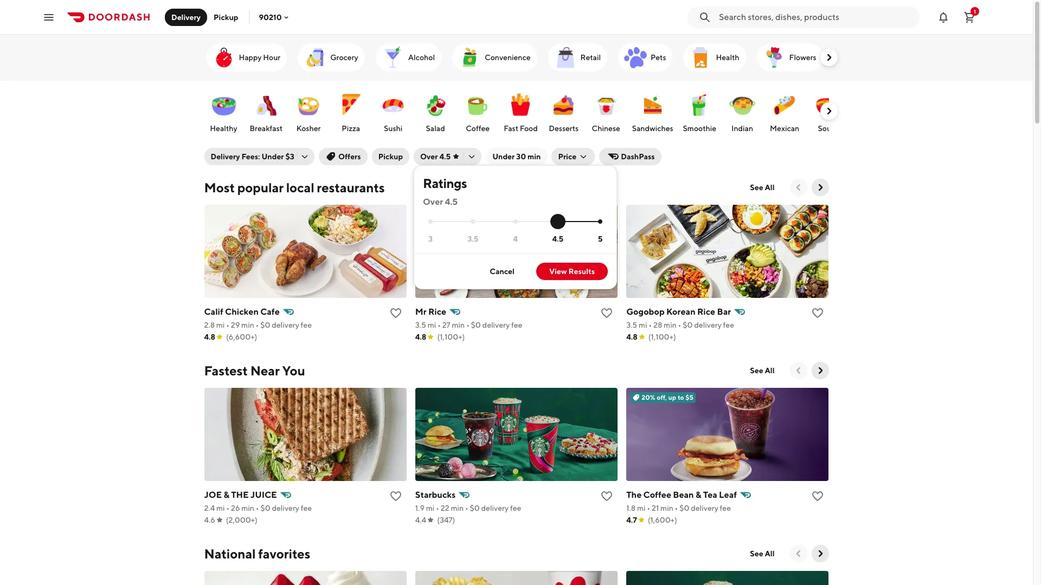 Task type: describe. For each thing, give the bounding box(es) containing it.
chinese
[[592, 124, 621, 133]]

local
[[286, 180, 314, 195]]

see all for you
[[751, 367, 775, 375]]

4.4
[[416, 517, 427, 525]]

favorites
[[258, 547, 311, 562]]

3 stars and over image
[[429, 220, 433, 224]]

2.8 mi • 29 min • $​0 delivery fee
[[204, 321, 312, 330]]

alcohol image
[[380, 44, 406, 71]]

min for the coffee bean & tea leaf
[[661, 505, 674, 513]]

1 vertical spatial over
[[423, 197, 443, 207]]

2.4 mi • 26 min • $​0 delivery fee
[[204, 505, 312, 513]]

desserts
[[549, 124, 579, 133]]

click to add this store to your saved list image for chicken
[[389, 307, 402, 320]]

$​0 for gogobop korean rice bar
[[683, 321, 693, 330]]

20% off, up to $5
[[642, 394, 694, 402]]

ratings
[[423, 176, 467, 191]]

cancel button
[[477, 263, 528, 281]]

all for local
[[765, 183, 775, 192]]

delivery for delivery fees: under $3
[[211, 152, 240, 161]]

4.8 for mr rice
[[416, 333, 427, 342]]

happy hour image
[[211, 44, 237, 71]]

4.5 inside 'button'
[[440, 152, 451, 161]]

click to add this store to your saved list image for &
[[389, 490, 402, 504]]

pets link
[[619, 43, 673, 72]]

• down the coffee bean & tea leaf
[[675, 505, 678, 513]]

4
[[513, 235, 518, 243]]

4.6
[[204, 517, 215, 525]]

1 horizontal spatial 3.5
[[468, 235, 479, 243]]

1.8
[[627, 505, 636, 513]]

retail link
[[548, 43, 608, 72]]

• right 22 on the bottom
[[465, 505, 469, 513]]

$5
[[686, 394, 694, 402]]

mi for mr rice
[[428, 321, 436, 330]]

korean
[[667, 307, 696, 317]]

health image
[[688, 44, 714, 71]]

joe
[[204, 490, 222, 501]]

delivery for delivery
[[171, 13, 201, 21]]

2 rice from the left
[[698, 307, 716, 317]]

view
[[550, 267, 567, 276]]

up
[[669, 394, 677, 402]]

• right 27 at the left bottom of the page
[[467, 321, 470, 330]]

fastest
[[204, 364, 248, 379]]

30
[[517, 152, 526, 161]]

notification bell image
[[938, 11, 951, 24]]

bar
[[718, 307, 731, 317]]

the
[[627, 490, 642, 501]]

healthy
[[210, 124, 237, 133]]

• left 22 on the bottom
[[436, 505, 439, 513]]

click to add this store to your saved list image for rice
[[601, 307, 614, 320]]

fee for joe & the juice
[[301, 505, 312, 513]]

fastest near you link
[[204, 362, 305, 380]]

(1,600+)
[[648, 517, 678, 525]]

mi for calif chicken cafe
[[216, 321, 225, 330]]

health link
[[684, 43, 746, 72]]

min for starbucks
[[451, 505, 464, 513]]

• left 21
[[647, 505, 651, 513]]

alcohol link
[[376, 43, 442, 72]]

min inside button
[[528, 152, 541, 161]]

fee for calif chicken cafe
[[301, 321, 312, 330]]

next button of carousel image
[[815, 549, 826, 560]]

• left 29
[[226, 321, 230, 330]]

calif
[[204, 307, 223, 317]]

mi for gogobop korean rice bar
[[639, 321, 648, 330]]

1 horizontal spatial coffee
[[644, 490, 672, 501]]

you
[[282, 364, 305, 379]]

offers
[[338, 152, 361, 161]]

health
[[716, 53, 740, 62]]

over 4.5 button
[[414, 148, 482, 165]]

open menu image
[[42, 11, 55, 24]]

fast food
[[504, 124, 538, 133]]

happy hour link
[[206, 43, 287, 72]]

price
[[559, 152, 577, 161]]

grocery image
[[302, 44, 328, 71]]

breakfast
[[250, 124, 283, 133]]

restaurants
[[317, 180, 385, 195]]

see all link for you
[[744, 362, 782, 380]]

4 stars and over image
[[514, 220, 518, 224]]

soup
[[819, 124, 836, 133]]

chicken
[[225, 307, 259, 317]]

food
[[520, 124, 538, 133]]

(1,100+) for rice
[[438, 333, 465, 342]]

• down gogobop korean rice bar
[[679, 321, 682, 330]]

previous button of carousel image for fastest near you
[[794, 366, 804, 377]]

4.7
[[627, 517, 637, 525]]

under 30 min
[[493, 152, 541, 161]]

under 30 min button
[[486, 148, 548, 165]]

delivery for the coffee bean & tea leaf
[[691, 505, 719, 513]]

to
[[678, 394, 685, 402]]

national favorites link
[[204, 546, 311, 563]]

results
[[569, 267, 595, 276]]

$​0 for the coffee bean & tea leaf
[[680, 505, 690, 513]]

1
[[974, 8, 977, 14]]

2 & from the left
[[696, 490, 702, 501]]

2 vertical spatial 4.5
[[553, 235, 564, 243]]

fee for starbucks
[[510, 505, 522, 513]]

21
[[652, 505, 659, 513]]

1 vertical spatial pickup
[[379, 152, 403, 161]]

off,
[[657, 394, 667, 402]]

smoothie
[[683, 124, 717, 133]]

delivery for gogobop korean rice bar
[[695, 321, 722, 330]]

happy hour
[[239, 53, 281, 62]]

the
[[231, 490, 249, 501]]

starbucks
[[416, 490, 456, 501]]

most popular local restaurants
[[204, 180, 385, 195]]

under inside button
[[493, 152, 515, 161]]

previous button of carousel image for most popular local restaurants
[[794, 182, 804, 193]]

flowers
[[790, 53, 817, 62]]

over inside over 4.5 'button'
[[421, 152, 438, 161]]

previous button of carousel image
[[794, 549, 804, 560]]

indian
[[732, 124, 754, 133]]

flowers link
[[757, 43, 823, 72]]

fastest near you
[[204, 364, 305, 379]]

1.8 mi • 21 min • $​0 delivery fee
[[627, 505, 731, 513]]

price button
[[552, 148, 595, 165]]

22
[[441, 505, 450, 513]]

• up (6,600+)
[[256, 321, 259, 330]]

$​0 for mr rice
[[471, 321, 481, 330]]

delivery for calif chicken cafe
[[272, 321, 299, 330]]

2.4
[[204, 505, 215, 513]]

delivery button
[[165, 8, 207, 26]]

kosher
[[297, 124, 321, 133]]

min for mr rice
[[452, 321, 465, 330]]

3.5 for gogobop korean rice bar
[[627, 321, 638, 330]]

see for you
[[751, 367, 764, 375]]

fee for the coffee bean & tea leaf
[[720, 505, 731, 513]]

1 button
[[959, 6, 981, 28]]

happy
[[239, 53, 262, 62]]



Task type: vqa. For each thing, say whether or not it's contained in the screenshot.
(pack)
no



Task type: locate. For each thing, give the bounding box(es) containing it.
click to add this store to your saved list image left starbucks in the left of the page
[[389, 490, 402, 504]]

(1,100+)
[[438, 333, 465, 342], [649, 333, 676, 342]]

0 horizontal spatial 3.5
[[416, 321, 426, 330]]

29
[[231, 321, 240, 330]]

1 click to add this store to your saved list image from the top
[[812, 307, 825, 320]]

pickup button up happy hour image
[[207, 8, 245, 26]]

1 horizontal spatial pickup
[[379, 152, 403, 161]]

over down salad
[[421, 152, 438, 161]]

next button of carousel image
[[824, 52, 835, 63], [824, 106, 835, 117], [815, 182, 826, 193], [815, 366, 826, 377]]

$​0 down korean
[[683, 321, 693, 330]]

2 horizontal spatial 4.8
[[627, 333, 638, 342]]

see for local
[[751, 183, 764, 192]]

pets
[[651, 53, 667, 62]]

1 horizontal spatial rice
[[698, 307, 716, 317]]

delivery down bar
[[695, 321, 722, 330]]

click to add this store to your saved list image left the the
[[601, 490, 614, 504]]

grocery
[[331, 53, 359, 62]]

see all for local
[[751, 183, 775, 192]]

1 see all link from the top
[[744, 179, 782, 196]]

1 horizontal spatial &
[[696, 490, 702, 501]]

view results button
[[537, 263, 608, 281]]

(1,100+) down 27 at the left bottom of the page
[[438, 333, 465, 342]]

tea
[[704, 490, 718, 501]]

2 vertical spatial all
[[765, 550, 775, 559]]

sandwiches
[[632, 124, 674, 133]]

1 all from the top
[[765, 183, 775, 192]]

3 see all from the top
[[751, 550, 775, 559]]

1.9
[[416, 505, 425, 513]]

4.8 for calif chicken cafe
[[204, 333, 215, 342]]

• left 27 at the left bottom of the page
[[438, 321, 441, 330]]

min
[[528, 152, 541, 161], [241, 321, 254, 330], [452, 321, 465, 330], [664, 321, 677, 330], [242, 505, 254, 513], [451, 505, 464, 513], [661, 505, 674, 513]]

0 vertical spatial pickup button
[[207, 8, 245, 26]]

0 vertical spatial see
[[751, 183, 764, 192]]

3
[[429, 235, 433, 243]]

pickup button
[[207, 8, 245, 26], [372, 148, 410, 165]]

min right 26
[[242, 505, 254, 513]]

90210
[[259, 13, 282, 21]]

2 vertical spatial see all
[[751, 550, 775, 559]]

$​0
[[261, 321, 270, 330], [471, 321, 481, 330], [683, 321, 693, 330], [261, 505, 271, 513], [470, 505, 480, 513], [680, 505, 690, 513]]

joe & the juice
[[204, 490, 277, 501]]

1 vertical spatial see
[[751, 367, 764, 375]]

2 see from the top
[[751, 367, 764, 375]]

1 & from the left
[[224, 490, 229, 501]]

min for gogobop korean rice bar
[[664, 321, 677, 330]]

5 stars and over image
[[598, 220, 603, 224]]

2 all from the top
[[765, 367, 775, 375]]

sushi
[[384, 124, 403, 133]]

delivery right 22 on the bottom
[[482, 505, 509, 513]]

hour
[[263, 53, 281, 62]]

coffee up 21
[[644, 490, 672, 501]]

0 vertical spatial previous button of carousel image
[[794, 182, 804, 193]]

min right 22 on the bottom
[[451, 505, 464, 513]]

1 (1,100+) from the left
[[438, 333, 465, 342]]

0 vertical spatial pickup
[[214, 13, 238, 21]]

2 see all link from the top
[[744, 362, 782, 380]]

the coffee bean & tea leaf
[[627, 490, 737, 501]]

3.5 mi • 28 min • $​0 delivery fee
[[627, 321, 735, 330]]

fee for gogobop korean rice bar
[[724, 321, 735, 330]]

1 vertical spatial pickup button
[[372, 148, 410, 165]]

gogobop korean rice bar
[[627, 307, 731, 317]]

1 vertical spatial see all link
[[744, 362, 782, 380]]

& left the
[[224, 490, 229, 501]]

pickup down "sushi"
[[379, 152, 403, 161]]

mr
[[416, 307, 427, 317]]

(1,100+) for korean
[[649, 333, 676, 342]]

coffee
[[466, 124, 490, 133], [644, 490, 672, 501]]

0 vertical spatial see all
[[751, 183, 775, 192]]

$​0 down juice
[[261, 505, 271, 513]]

0 vertical spatial 4.5
[[440, 152, 451, 161]]

1 vertical spatial coffee
[[644, 490, 672, 501]]

click to add this store to your saved list image left gogobop
[[601, 307, 614, 320]]

3.5 stars and over image
[[471, 220, 475, 224]]

click to add this store to your saved list image for fastest near you
[[812, 490, 825, 504]]

5
[[598, 235, 603, 243]]

2 under from the left
[[493, 152, 515, 161]]

2 vertical spatial see all link
[[744, 546, 782, 563]]

over up the 3 stars and over "icon" at the top left
[[423, 197, 443, 207]]

most popular local restaurants link
[[204, 179, 385, 196]]

1 horizontal spatial 4.8
[[416, 333, 427, 342]]

gogobop
[[627, 307, 665, 317]]

$​0 right 27 at the left bottom of the page
[[471, 321, 481, 330]]

1 vertical spatial delivery
[[211, 152, 240, 161]]

over 4.5 inside 'button'
[[421, 152, 451, 161]]

mi right 2.4
[[216, 505, 225, 513]]

$​0 right 22 on the bottom
[[470, 505, 480, 513]]

1 under from the left
[[262, 152, 284, 161]]

delivery
[[272, 321, 299, 330], [483, 321, 510, 330], [695, 321, 722, 330], [272, 505, 299, 513], [482, 505, 509, 513], [691, 505, 719, 513]]

juice
[[251, 490, 277, 501]]

$​0 for joe & the juice
[[261, 505, 271, 513]]

2 (1,100+) from the left
[[649, 333, 676, 342]]

1 horizontal spatial (1,100+)
[[649, 333, 676, 342]]

• left 26
[[226, 505, 230, 513]]

click to add this store to your saved list image
[[389, 307, 402, 320], [601, 307, 614, 320], [389, 490, 402, 504], [601, 490, 614, 504]]

pickup button down "sushi"
[[372, 148, 410, 165]]

0 vertical spatial over
[[421, 152, 438, 161]]

0 vertical spatial over 4.5
[[421, 152, 451, 161]]

0 vertical spatial coffee
[[466, 124, 490, 133]]

27
[[443, 321, 451, 330]]

mi for starbucks
[[426, 505, 435, 513]]

1 rice from the left
[[429, 307, 447, 317]]

fee
[[301, 321, 312, 330], [512, 321, 523, 330], [724, 321, 735, 330], [301, 505, 312, 513], [510, 505, 522, 513], [720, 505, 731, 513]]

1 vertical spatial over 4.5
[[423, 197, 458, 207]]

national
[[204, 547, 256, 562]]

(1,100+) down 28
[[649, 333, 676, 342]]

4.5 up the view
[[553, 235, 564, 243]]

retail image
[[553, 44, 579, 71]]

all
[[765, 183, 775, 192], [765, 367, 775, 375], [765, 550, 775, 559]]

alcohol
[[408, 53, 435, 62]]

$​0 down the bean
[[680, 505, 690, 513]]

0 horizontal spatial pickup button
[[207, 8, 245, 26]]

click to add this store to your saved list image
[[812, 307, 825, 320], [812, 490, 825, 504]]

min right 21
[[661, 505, 674, 513]]

delivery inside 'delivery' button
[[171, 13, 201, 21]]

0 horizontal spatial (1,100+)
[[438, 333, 465, 342]]

over 4.5 down ratings
[[423, 197, 458, 207]]

delivery for starbucks
[[482, 505, 509, 513]]

delivery down cafe
[[272, 321, 299, 330]]

0 horizontal spatial delivery
[[171, 13, 201, 21]]

4.8 for gogobop korean rice bar
[[627, 333, 638, 342]]

min for joe & the juice
[[242, 505, 254, 513]]

4.8 down gogobop
[[627, 333, 638, 342]]

min right '30'
[[528, 152, 541, 161]]

0 vertical spatial delivery
[[171, 13, 201, 21]]

1 4.8 from the left
[[204, 333, 215, 342]]

pickup right 'delivery' button
[[214, 13, 238, 21]]

1 vertical spatial see all
[[751, 367, 775, 375]]

• left 28
[[649, 321, 652, 330]]

28
[[654, 321, 663, 330]]

retail
[[581, 53, 601, 62]]

90210 button
[[259, 13, 291, 21]]

rice up 27 at the left bottom of the page
[[429, 307, 447, 317]]

1 previous button of carousel image from the top
[[794, 182, 804, 193]]

0 horizontal spatial rice
[[429, 307, 447, 317]]

Store search: begin typing to search for stores available on DoorDash text field
[[719, 11, 914, 23]]

0 vertical spatial see all link
[[744, 179, 782, 196]]

mexican
[[770, 124, 800, 133]]

bean
[[673, 490, 694, 501]]

3.5 down gogobop
[[627, 321, 638, 330]]

mi right 1.9
[[426, 505, 435, 513]]

$​0 for starbucks
[[470, 505, 480, 513]]

3.5 for mr rice
[[416, 321, 426, 330]]

0 horizontal spatial under
[[262, 152, 284, 161]]

most
[[204, 180, 235, 195]]

near
[[250, 364, 280, 379]]

4.5 down ratings
[[445, 197, 458, 207]]

1 vertical spatial all
[[765, 367, 775, 375]]

1.9 mi • 22 min • $​0 delivery fee
[[416, 505, 522, 513]]

$​0 down cafe
[[261, 321, 270, 330]]

min right 27 at the left bottom of the page
[[452, 321, 465, 330]]

over 4.5 down salad
[[421, 152, 451, 161]]

0 horizontal spatial pickup
[[214, 13, 238, 21]]

offers button
[[319, 148, 368, 165]]

2 4.8 from the left
[[416, 333, 427, 342]]

grocery link
[[298, 43, 365, 72]]

cancel
[[490, 267, 515, 276]]

1 horizontal spatial under
[[493, 152, 515, 161]]

delivery down the tea
[[691, 505, 719, 513]]

2 items, open order cart image
[[964, 11, 977, 24]]

(347)
[[437, 517, 455, 525]]

4.8 down 2.8 at the bottom left of the page
[[204, 333, 215, 342]]

fast
[[504, 124, 519, 133]]

flowers image
[[762, 44, 788, 71]]

2 vertical spatial see
[[751, 550, 764, 559]]

&
[[224, 490, 229, 501], [696, 490, 702, 501]]

2 see all from the top
[[751, 367, 775, 375]]

mi for the coffee bean & tea leaf
[[637, 505, 646, 513]]

4.8 down 'mr'
[[416, 333, 427, 342]]

pickup
[[214, 13, 238, 21], [379, 152, 403, 161]]

pizza
[[342, 124, 360, 133]]

0 horizontal spatial 4.8
[[204, 333, 215, 342]]

2 horizontal spatial 3.5
[[627, 321, 638, 330]]

$​0 for calif chicken cafe
[[261, 321, 270, 330]]

1 horizontal spatial pickup button
[[372, 148, 410, 165]]

1 see all from the top
[[751, 183, 775, 192]]

delivery down juice
[[272, 505, 299, 513]]

click to add this store to your saved list image left 'mr'
[[389, 307, 402, 320]]

fee for mr rice
[[512, 321, 523, 330]]

delivery right 27 at the left bottom of the page
[[483, 321, 510, 330]]

• down juice
[[256, 505, 259, 513]]

2 click to add this store to your saved list image from the top
[[812, 490, 825, 504]]

mi down mr rice on the left of the page
[[428, 321, 436, 330]]

1 vertical spatial previous button of carousel image
[[794, 366, 804, 377]]

see all link for local
[[744, 179, 782, 196]]

3.5 mi • 27 min • $​0 delivery fee
[[416, 321, 523, 330]]

coffee left fast
[[466, 124, 490, 133]]

& left the tea
[[696, 490, 702, 501]]

0 vertical spatial click to add this store to your saved list image
[[812, 307, 825, 320]]

previous button of carousel image
[[794, 182, 804, 193], [794, 366, 804, 377]]

2.8
[[204, 321, 215, 330]]

cafe
[[261, 307, 280, 317]]

fees:
[[242, 152, 260, 161]]

calif chicken cafe
[[204, 307, 280, 317]]

3 all from the top
[[765, 550, 775, 559]]

mi down gogobop
[[639, 321, 648, 330]]

2 previous button of carousel image from the top
[[794, 366, 804, 377]]

under left '$3'
[[262, 152, 284, 161]]

3 4.8 from the left
[[627, 333, 638, 342]]

convenience link
[[453, 43, 537, 72]]

mi for joe & the juice
[[216, 505, 225, 513]]

under left '30'
[[493, 152, 515, 161]]

mi right 2.8 at the bottom left of the page
[[216, 321, 225, 330]]

20%
[[642, 394, 656, 402]]

delivery for joe & the juice
[[272, 505, 299, 513]]

3 see all link from the top
[[744, 546, 782, 563]]

(2,000+)
[[226, 517, 258, 525]]

dashpass
[[621, 152, 655, 161]]

min right 28
[[664, 321, 677, 330]]

0 horizontal spatial &
[[224, 490, 229, 501]]

min right 29
[[241, 321, 254, 330]]

all for you
[[765, 367, 775, 375]]

mi
[[216, 321, 225, 330], [428, 321, 436, 330], [639, 321, 648, 330], [216, 505, 225, 513], [426, 505, 435, 513], [637, 505, 646, 513]]

1 vertical spatial click to add this store to your saved list image
[[812, 490, 825, 504]]

leaf
[[720, 490, 737, 501]]

3.5 down 'mr'
[[416, 321, 426, 330]]

click to add this store to your saved list image for most popular local restaurants
[[812, 307, 825, 320]]

pets image
[[623, 44, 649, 71]]

rice left bar
[[698, 307, 716, 317]]

4.5
[[440, 152, 451, 161], [445, 197, 458, 207], [553, 235, 564, 243]]

1 horizontal spatial delivery
[[211, 152, 240, 161]]

3.5 down 3.5 stars and over icon
[[468, 235, 479, 243]]

mi right the 1.8
[[637, 505, 646, 513]]

1 vertical spatial 4.5
[[445, 197, 458, 207]]

min for calif chicken cafe
[[241, 321, 254, 330]]

0 vertical spatial all
[[765, 183, 775, 192]]

4.5 up ratings
[[440, 152, 451, 161]]

delivery for mr rice
[[483, 321, 510, 330]]

1 see from the top
[[751, 183, 764, 192]]

3 see from the top
[[751, 550, 764, 559]]

popular
[[237, 180, 284, 195]]

0 horizontal spatial coffee
[[466, 124, 490, 133]]

convenience image
[[457, 44, 483, 71]]



